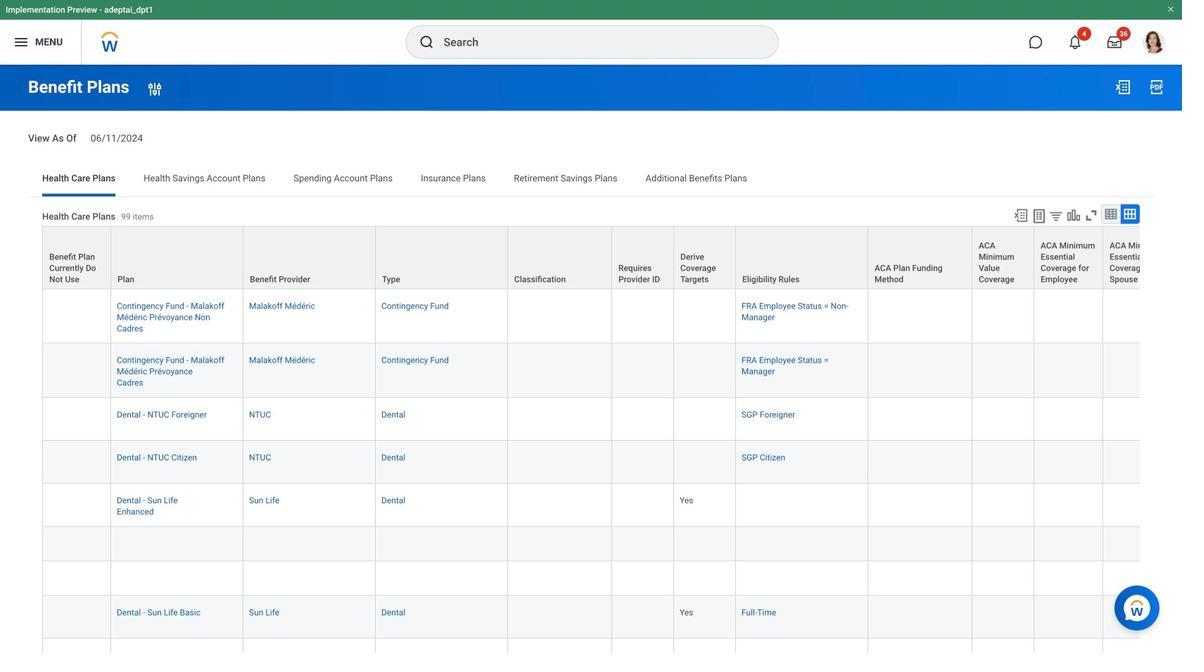 Task type: locate. For each thing, give the bounding box(es) containing it.
9 row from the top
[[42, 596, 1182, 639]]

0 vertical spatial export to excel image
[[1115, 79, 1132, 96]]

cell
[[42, 289, 111, 344], [508, 289, 612, 344], [612, 289, 674, 344], [674, 289, 736, 344], [868, 289, 973, 344], [973, 289, 1035, 344], [1035, 289, 1104, 344], [1104, 289, 1173, 344], [42, 344, 111, 398], [508, 344, 612, 398], [612, 344, 674, 398], [674, 344, 736, 398], [868, 344, 973, 398], [973, 344, 1035, 398], [1035, 344, 1104, 398], [1104, 344, 1173, 398], [42, 398, 111, 441], [508, 398, 612, 441], [612, 398, 674, 441], [674, 398, 736, 441], [868, 398, 973, 441], [973, 398, 1035, 441], [1035, 398, 1104, 441], [1104, 398, 1173, 441], [42, 441, 111, 484], [508, 441, 612, 484], [612, 441, 674, 484], [674, 441, 736, 484], [868, 441, 973, 484], [973, 441, 1035, 484], [1035, 441, 1104, 484], [1104, 441, 1173, 484], [42, 484, 111, 527], [508, 484, 612, 527], [612, 484, 674, 527], [736, 484, 868, 527], [868, 484, 973, 527], [973, 484, 1035, 527], [1035, 484, 1104, 527], [1104, 484, 1173, 527], [42, 527, 111, 562], [111, 527, 244, 562], [244, 527, 376, 562], [376, 527, 508, 562], [508, 527, 612, 562], [612, 527, 674, 562], [674, 527, 736, 562], [736, 527, 868, 562], [868, 527, 973, 562], [973, 527, 1035, 562], [1035, 527, 1104, 562], [1104, 527, 1173, 562], [42, 562, 111, 596], [111, 562, 244, 596], [244, 562, 376, 596], [376, 562, 508, 596], [508, 562, 612, 596], [612, 562, 674, 596], [674, 562, 736, 596], [736, 562, 868, 596], [868, 562, 973, 596], [973, 562, 1035, 596], [1035, 562, 1104, 596], [1104, 562, 1173, 596], [42, 596, 111, 639], [508, 596, 612, 639], [612, 596, 674, 639], [868, 596, 973, 639], [973, 596, 1035, 639], [1035, 596, 1104, 639], [1104, 596, 1173, 639], [42, 639, 111, 654], [111, 639, 244, 654], [244, 639, 376, 654], [376, 639, 508, 654], [508, 639, 612, 654], [612, 639, 674, 654], [674, 639, 736, 654], [736, 639, 868, 654], [868, 639, 973, 654], [973, 639, 1035, 654], [1035, 639, 1104, 654], [1104, 639, 1173, 654]]

export to excel image left export to worksheets icon
[[1013, 208, 1029, 223]]

row
[[42, 226, 1182, 290], [42, 289, 1182, 344], [42, 344, 1182, 398], [42, 398, 1182, 441], [42, 441, 1182, 484], [42, 484, 1182, 527], [42, 527, 1182, 562], [42, 562, 1182, 596], [42, 596, 1182, 639], [42, 639, 1182, 654]]

7 column header from the left
[[1035, 226, 1104, 290]]

8 row from the top
[[42, 562, 1182, 596]]

main content
[[0, 65, 1182, 654]]

justify image
[[13, 34, 30, 51]]

Search Workday  search field
[[444, 27, 749, 58]]

banner
[[0, 0, 1182, 65]]

toolbar
[[1007, 204, 1140, 226]]

inbox large image
[[1108, 35, 1122, 49]]

column header
[[42, 226, 111, 290], [111, 226, 244, 290], [244, 226, 376, 290], [736, 226, 868, 290], [868, 226, 973, 290], [973, 226, 1035, 290], [1035, 226, 1104, 290]]

1 horizontal spatial export to excel image
[[1115, 79, 1132, 96]]

6 row from the top
[[42, 484, 1182, 527]]

4 row from the top
[[42, 398, 1182, 441]]

export to excel image
[[1115, 79, 1132, 96], [1013, 208, 1029, 223]]

1 row from the top
[[42, 226, 1182, 290]]

6 column header from the left
[[973, 226, 1035, 290]]

1 vertical spatial export to excel image
[[1013, 208, 1029, 223]]

export to excel image left view printable version (pdf) image
[[1115, 79, 1132, 96]]

tab list
[[28, 163, 1154, 197]]

close environment banner image
[[1167, 5, 1175, 13]]

0 horizontal spatial export to excel image
[[1013, 208, 1029, 223]]

export to worksheets image
[[1031, 208, 1048, 225]]



Task type: vqa. For each thing, say whether or not it's contained in the screenshot.
Close Learning Mass Enroll ICON
no



Task type: describe. For each thing, give the bounding box(es) containing it.
export to excel image for export to worksheets icon
[[1013, 208, 1029, 223]]

expand table image
[[1123, 207, 1137, 221]]

select to filter grid data image
[[1049, 209, 1064, 223]]

5 row from the top
[[42, 441, 1182, 484]]

4 column header from the left
[[736, 226, 868, 290]]

10 row from the top
[[42, 639, 1182, 654]]

notifications large image
[[1068, 35, 1082, 49]]

export to excel image for view printable version (pdf) image
[[1115, 79, 1132, 96]]

2 column header from the left
[[111, 226, 244, 290]]

7 row from the top
[[42, 527, 1182, 562]]

3 row from the top
[[42, 344, 1182, 398]]

3 column header from the left
[[244, 226, 376, 290]]

search image
[[418, 34, 435, 51]]

1 column header from the left
[[42, 226, 111, 290]]

5 column header from the left
[[868, 226, 973, 290]]

profile logan mcneil image
[[1143, 31, 1165, 56]]

table image
[[1104, 207, 1118, 221]]

2 row from the top
[[42, 289, 1182, 344]]

view printable version (pdf) image
[[1149, 79, 1165, 96]]

benefit plans - expand/collapse chart image
[[1066, 208, 1082, 223]]

change selection image
[[146, 81, 163, 98]]

fullscreen image
[[1084, 208, 1099, 223]]



